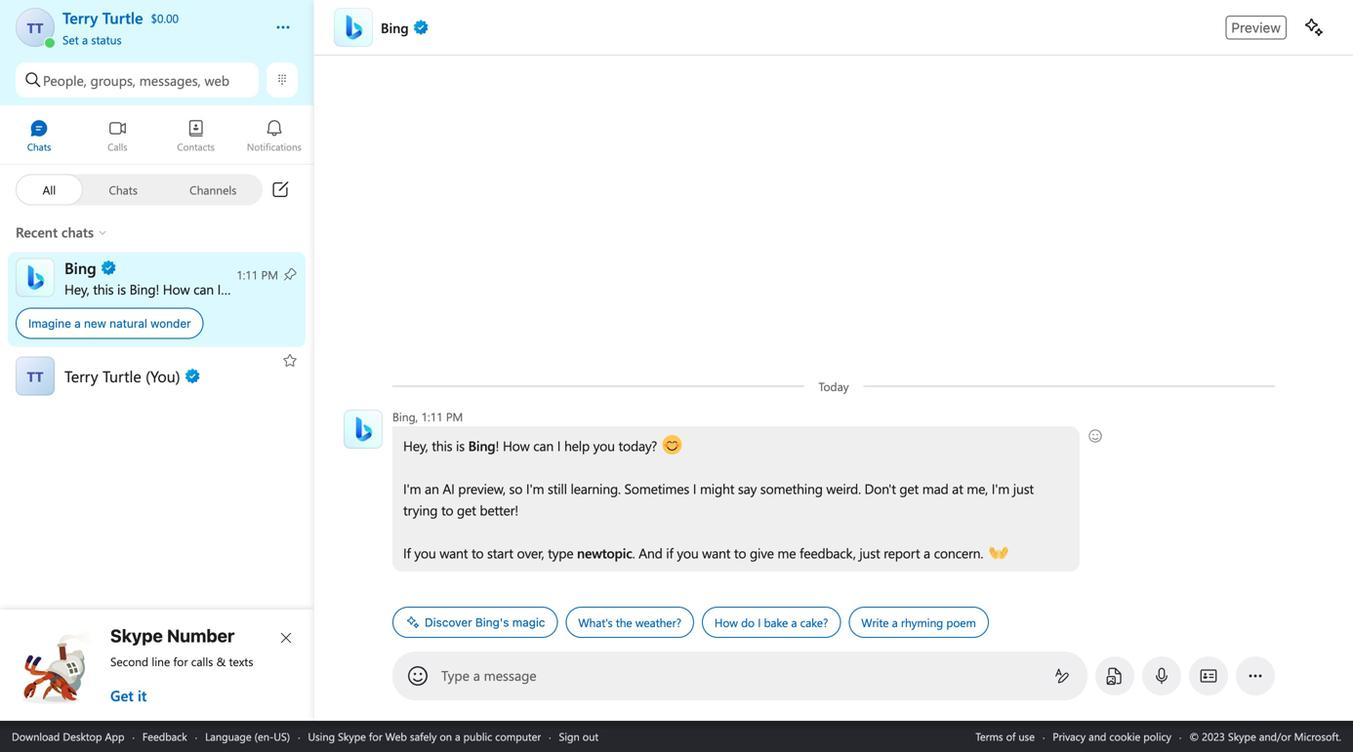 Task type: describe. For each thing, give the bounding box(es) containing it.
trying
[[403, 501, 438, 519]]

0 vertical spatial hey, this is bing ! how can i help you today?
[[64, 280, 321, 298]]

privacy and cookie policy link
[[1053, 730, 1171, 744]]

download desktop app link
[[12, 730, 124, 744]]

terms of use
[[976, 730, 1035, 744]]

bake
[[764, 615, 788, 631]]

download desktop app
[[12, 730, 124, 744]]

(openhands)
[[989, 543, 1062, 561]]

better!
[[480, 501, 518, 519]]

write a rhyming poem button
[[849, 607, 989, 638]]

0 horizontal spatial to
[[441, 501, 453, 519]]

feedback,
[[800, 544, 856, 562]]

for for calls
[[173, 654, 188, 670]]

use
[[1019, 730, 1035, 744]]

an
[[425, 480, 439, 498]]

1 horizontal spatial help
[[564, 437, 590, 455]]

1:11
[[421, 409, 443, 425]]

(smileeyes)
[[663, 435, 727, 453]]

i'm an ai preview, so i'm still learning. sometimes i might say something weird. don't get mad at me, i'm just trying to get better! if you want to start over, type
[[403, 480, 1037, 562]]

newtopic . and if you want to give me feedback, just report a concern.
[[577, 544, 987, 562]]

type
[[548, 544, 573, 562]]

messages,
[[139, 71, 201, 89]]

language (en-us)
[[205, 730, 290, 744]]

weird.
[[826, 480, 861, 498]]

what's the weather?
[[578, 615, 681, 631]]

using
[[308, 730, 335, 744]]

imagine a new natural wonder
[[28, 317, 191, 330]]

out
[[583, 730, 599, 744]]

web
[[205, 71, 230, 89]]

ai
[[443, 480, 455, 498]]

get
[[110, 686, 134, 706]]

privacy
[[1053, 730, 1086, 744]]

language
[[205, 730, 252, 744]]

poem
[[946, 615, 976, 631]]

it
[[138, 686, 147, 706]]

sometimes
[[624, 480, 689, 498]]

imagine
[[28, 317, 71, 330]]

1 vertical spatial can
[[533, 437, 554, 455]]

at
[[952, 480, 963, 498]]

app
[[105, 730, 124, 744]]

status
[[91, 32, 122, 47]]

terms of use link
[[976, 730, 1035, 744]]

bing,
[[392, 409, 418, 425]]

how do i bake a cake?
[[714, 615, 828, 631]]

on
[[440, 730, 452, 744]]

of
[[1006, 730, 1016, 744]]

set a status button
[[62, 27, 256, 47]]

don't
[[864, 480, 896, 498]]

type a message
[[441, 667, 537, 685]]

&
[[216, 654, 226, 670]]

me
[[777, 544, 796, 562]]

line
[[152, 654, 170, 670]]

using skype for web safely on a public computer link
[[308, 730, 541, 744]]

just inside i'm an ai preview, so i'm still learning. sometimes i might say something weird. don't get mad at me, i'm just trying to get better! if you want to start over, type
[[1013, 480, 1034, 498]]

0 vertical spatial bing
[[129, 280, 156, 298]]

say
[[738, 480, 757, 498]]

how inside button
[[714, 615, 738, 631]]

people, groups, messages, web button
[[16, 62, 259, 98]]

start
[[487, 544, 513, 562]]

new
[[84, 317, 106, 330]]

a right type
[[473, 667, 480, 685]]

sign out link
[[559, 730, 599, 744]]

newtopic
[[577, 544, 632, 562]]

rhyming
[[901, 615, 943, 631]]

1 vertical spatial hey,
[[403, 437, 428, 455]]

us)
[[274, 730, 290, 744]]

message
[[484, 667, 537, 685]]

safely
[[410, 730, 437, 744]]

natural
[[110, 317, 147, 330]]

a right bake
[[791, 615, 797, 631]]

Type a message text field
[[442, 667, 1039, 687]]

groups,
[[90, 71, 136, 89]]

0 vertical spatial hey,
[[64, 280, 89, 298]]

calls
[[191, 654, 213, 670]]

channels
[[190, 182, 237, 198]]

over,
[[517, 544, 544, 562]]

1 vertical spatial just
[[859, 544, 880, 562]]

weather?
[[635, 615, 681, 631]]

if
[[403, 544, 411, 562]]

cookie
[[1109, 730, 1140, 744]]

using skype for web safely on a public computer
[[308, 730, 541, 744]]

0 horizontal spatial skype
[[110, 626, 163, 647]]

texts
[[229, 654, 253, 670]]

what's the weather? button
[[566, 607, 694, 638]]

want inside i'm an ai preview, so i'm still learning. sometimes i might say something weird. don't get mad at me, i'm just trying to get better! if you want to start over, type
[[439, 544, 468, 562]]

web
[[385, 730, 407, 744]]

1 horizontal spatial this
[[432, 437, 452, 455]]

feedback link
[[142, 730, 187, 744]]

public
[[463, 730, 492, 744]]

learning.
[[571, 480, 621, 498]]

0 vertical spatial how
[[163, 280, 190, 298]]

how do i bake a cake? button
[[702, 607, 841, 638]]

get it
[[110, 686, 147, 706]]

skype number
[[110, 626, 235, 647]]

if
[[666, 544, 673, 562]]

might
[[700, 480, 734, 498]]



Task type: vqa. For each thing, say whether or not it's contained in the screenshot.
tree
no



Task type: locate. For each thing, give the bounding box(es) containing it.
1 vertical spatial how
[[503, 437, 530, 455]]

1 horizontal spatial can
[[533, 437, 554, 455]]

a right write
[[892, 615, 898, 631]]

1 vertical spatial bing
[[468, 437, 495, 455]]

second line for calls & texts
[[110, 654, 253, 670]]

i'm right so
[[526, 480, 544, 498]]

skype right using
[[338, 730, 366, 744]]

1 horizontal spatial just
[[1013, 480, 1034, 498]]

a inside button
[[892, 615, 898, 631]]

1 horizontal spatial skype
[[338, 730, 366, 744]]

0 vertical spatial this
[[93, 280, 114, 298]]

hey, this is bing ! how can i help you today?
[[64, 280, 321, 298], [403, 437, 661, 455]]

today?
[[279, 280, 317, 298], [618, 437, 657, 455]]

for left web
[[369, 730, 382, 744]]

0 horizontal spatial this
[[93, 280, 114, 298]]

this down 1:11
[[432, 437, 452, 455]]

2 want from the left
[[702, 544, 731, 562]]

and
[[639, 544, 663, 562]]

0 vertical spatial help
[[224, 280, 250, 298]]

a
[[82, 32, 88, 47], [74, 317, 81, 330], [924, 544, 930, 562], [791, 615, 797, 631], [892, 615, 898, 631], [473, 667, 480, 685], [455, 730, 460, 744]]

! up preview, on the bottom of page
[[495, 437, 499, 455]]

hey, this is bing ! how can i help you today? up so
[[403, 437, 661, 455]]

to left start
[[471, 544, 484, 562]]

1 vertical spatial hey, this is bing ! how can i help you today?
[[403, 437, 661, 455]]

0 horizontal spatial is
[[117, 280, 126, 298]]

just
[[1013, 480, 1034, 498], [859, 544, 880, 562]]

1 horizontal spatial to
[[471, 544, 484, 562]]

just left report
[[859, 544, 880, 562]]

discover
[[425, 616, 472, 630]]

0 vertical spatial can
[[193, 280, 214, 298]]

1 horizontal spatial get
[[899, 480, 919, 498]]

i inside i'm an ai preview, so i'm still learning. sometimes i might say something weird. don't get mad at me, i'm just trying to get better! if you want to start over, type
[[693, 480, 696, 498]]

1 i'm from the left
[[403, 480, 421, 498]]

how
[[163, 280, 190, 298], [503, 437, 530, 455], [714, 615, 738, 631]]

and
[[1089, 730, 1106, 744]]

1 horizontal spatial for
[[369, 730, 382, 744]]

1 vertical spatial skype
[[338, 730, 366, 744]]

still
[[548, 480, 567, 498]]

0 vertical spatial today?
[[279, 280, 317, 298]]

hey, up new on the top
[[64, 280, 89, 298]]

i inside how do i bake a cake? button
[[758, 615, 761, 631]]

1 horizontal spatial hey, this is bing ! how can i help you today?
[[403, 437, 661, 455]]

1 horizontal spatial today?
[[618, 437, 657, 455]]

for right line
[[173, 654, 188, 670]]

for
[[173, 654, 188, 670], [369, 730, 382, 744]]

0 horizontal spatial bing
[[129, 280, 156, 298]]

0 horizontal spatial for
[[173, 654, 188, 670]]

bing, 1:11 pm
[[392, 409, 463, 425]]

i'm left an
[[403, 480, 421, 498]]

language (en-us) link
[[205, 730, 290, 744]]

.
[[632, 544, 635, 562]]

you inside i'm an ai preview, so i'm still learning. sometimes i might say something weird. don't get mad at me, i'm just trying to get better! if you want to start over, type
[[414, 544, 436, 562]]

0 horizontal spatial how
[[163, 280, 190, 298]]

1 horizontal spatial how
[[503, 437, 530, 455]]

a right report
[[924, 544, 930, 562]]

just right me,
[[1013, 480, 1034, 498]]

pm
[[446, 409, 463, 425]]

0 horizontal spatial get
[[457, 501, 476, 519]]

1 vertical spatial for
[[369, 730, 382, 744]]

bing
[[129, 280, 156, 298], [468, 437, 495, 455]]

get
[[899, 480, 919, 498], [457, 501, 476, 519]]

1 vertical spatial this
[[432, 437, 452, 455]]

0 vertical spatial for
[[173, 654, 188, 670]]

! up 'wonder'
[[156, 280, 159, 298]]

what's
[[578, 615, 613, 631]]

0 vertical spatial get
[[899, 480, 919, 498]]

0 vertical spatial is
[[117, 280, 126, 298]]

give
[[750, 544, 774, 562]]

is
[[117, 280, 126, 298], [456, 437, 465, 455]]

how up 'wonder'
[[163, 280, 190, 298]]

policy
[[1143, 730, 1171, 744]]

3 i'm from the left
[[992, 480, 1010, 498]]

0 horizontal spatial !
[[156, 280, 159, 298]]

how up so
[[503, 437, 530, 455]]

1 vertical spatial get
[[457, 501, 476, 519]]

can
[[193, 280, 214, 298], [533, 437, 554, 455]]

something
[[760, 480, 823, 498]]

0 vertical spatial just
[[1013, 480, 1034, 498]]

is down pm at the bottom left of page
[[456, 437, 465, 455]]

report
[[884, 544, 920, 562]]

0 vertical spatial !
[[156, 280, 159, 298]]

type
[[441, 667, 469, 685]]

discover bing's magic
[[425, 616, 545, 630]]

0 horizontal spatial hey,
[[64, 280, 89, 298]]

2 horizontal spatial to
[[734, 544, 746, 562]]

bing up preview, on the bottom of page
[[468, 437, 495, 455]]

so
[[509, 480, 523, 498]]

want left start
[[439, 544, 468, 562]]

for inside skype number element
[[173, 654, 188, 670]]

0 horizontal spatial can
[[193, 280, 214, 298]]

to down ai
[[441, 501, 453, 519]]

get left the 'mad'
[[899, 480, 919, 498]]

people, groups, messages, web
[[43, 71, 230, 89]]

write a rhyming poem
[[861, 615, 976, 631]]

2 vertical spatial how
[[714, 615, 738, 631]]

1 horizontal spatial hey,
[[403, 437, 428, 455]]

2 i'm from the left
[[526, 480, 544, 498]]

a right "on"
[[455, 730, 460, 744]]

cake?
[[800, 615, 828, 631]]

a right set
[[82, 32, 88, 47]]

do
[[741, 615, 755, 631]]

is up natural
[[117, 280, 126, 298]]

0 horizontal spatial i'm
[[403, 480, 421, 498]]

1 horizontal spatial want
[[702, 544, 731, 562]]

(en-
[[254, 730, 274, 744]]

terms
[[976, 730, 1003, 744]]

the
[[616, 615, 632, 631]]

computer
[[495, 730, 541, 744]]

wonder
[[150, 317, 191, 330]]

0 vertical spatial skype
[[110, 626, 163, 647]]

1 vertical spatial is
[[456, 437, 465, 455]]

1 want from the left
[[439, 544, 468, 562]]

sign
[[559, 730, 580, 744]]

0 horizontal spatial today?
[[279, 280, 317, 298]]

2 horizontal spatial i'm
[[992, 480, 1010, 498]]

bing up natural
[[129, 280, 156, 298]]

0 horizontal spatial just
[[859, 544, 880, 562]]

1 horizontal spatial i'm
[[526, 480, 544, 498]]

skype number element
[[17, 626, 298, 706]]

want
[[439, 544, 468, 562], [702, 544, 731, 562]]

preview,
[[458, 480, 506, 498]]

1 horizontal spatial bing
[[468, 437, 495, 455]]

me,
[[967, 480, 988, 498]]

to left give
[[734, 544, 746, 562]]

!
[[156, 280, 159, 298], [495, 437, 499, 455]]

all
[[43, 182, 56, 198]]

skype up second
[[110, 626, 163, 647]]

i'm
[[403, 480, 421, 498], [526, 480, 544, 498], [992, 480, 1010, 498]]

0 horizontal spatial hey, this is bing ! how can i help you today?
[[64, 280, 321, 298]]

1 vertical spatial today?
[[618, 437, 657, 455]]

this up imagine a new natural wonder
[[93, 280, 114, 298]]

get down preview, on the bottom of page
[[457, 501, 476, 519]]

mad
[[922, 480, 948, 498]]

1 vertical spatial !
[[495, 437, 499, 455]]

feedback
[[142, 730, 187, 744]]

1 horizontal spatial is
[[456, 437, 465, 455]]

hey, down bing, on the bottom
[[403, 437, 428, 455]]

0 horizontal spatial help
[[224, 280, 250, 298]]

how left do
[[714, 615, 738, 631]]

1 horizontal spatial !
[[495, 437, 499, 455]]

0 horizontal spatial want
[[439, 544, 468, 562]]

bing's
[[475, 616, 509, 630]]

concern.
[[934, 544, 983, 562]]

for for web
[[369, 730, 382, 744]]

1 vertical spatial help
[[564, 437, 590, 455]]

i'm right me,
[[992, 480, 1010, 498]]

2 horizontal spatial how
[[714, 615, 738, 631]]

a left new on the top
[[74, 317, 81, 330]]

number
[[167, 626, 235, 647]]

set
[[62, 32, 79, 47]]

hey, this is bing ! how can i help you today? up 'wonder'
[[64, 280, 321, 298]]

want left give
[[702, 544, 731, 562]]

sign out
[[559, 730, 599, 744]]

tab list
[[0, 110, 313, 164]]

write
[[861, 615, 889, 631]]

i
[[217, 280, 221, 298], [557, 437, 561, 455], [693, 480, 696, 498], [758, 615, 761, 631]]



